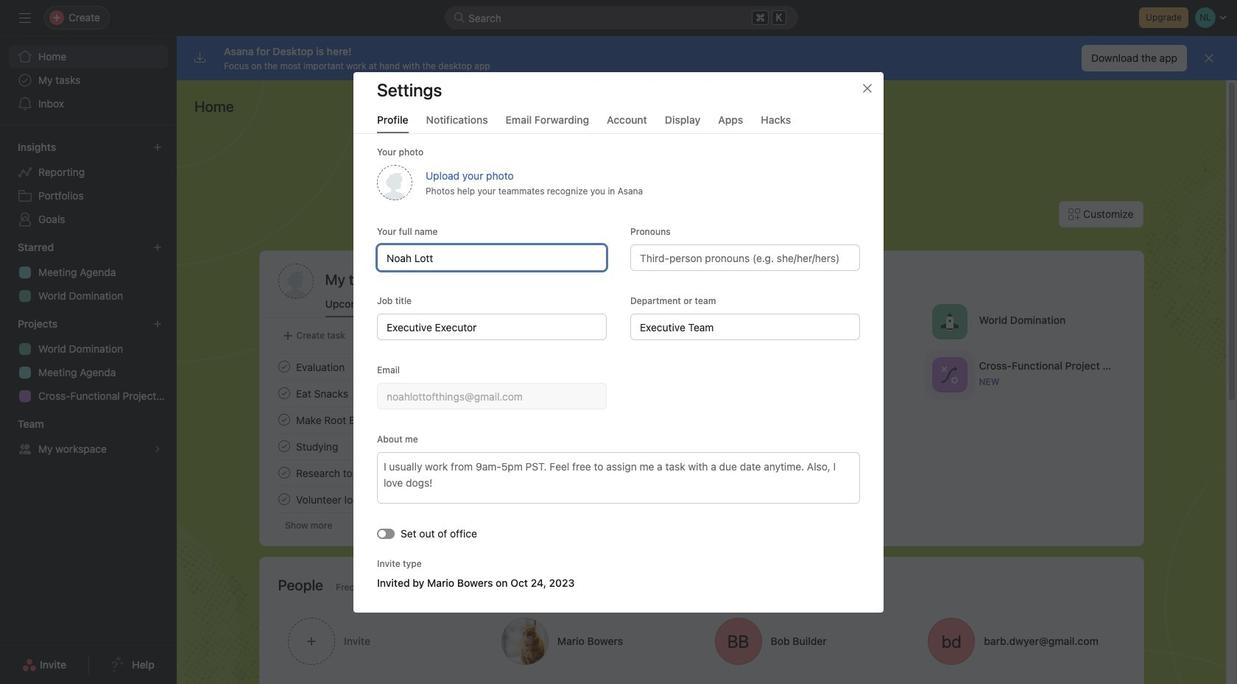 Task type: describe. For each thing, give the bounding box(es) containing it.
5 mark complete checkbox from the top
[[275, 490, 293, 508]]

Third-person pronouns (e.g. she/her/hers) text field
[[630, 244, 860, 271]]

mark complete image for 3rd mark complete option
[[275, 411, 293, 429]]

projects element
[[0, 311, 177, 411]]

4 mark complete checkbox from the top
[[275, 464, 293, 482]]

mark complete image for fifth mark complete option from the bottom of the page
[[275, 358, 293, 376]]

rocket image
[[940, 313, 958, 330]]

mark complete image for mark complete checkbox at the left bottom
[[275, 437, 293, 455]]

prominent image
[[454, 12, 465, 24]]

mark complete image
[[275, 464, 293, 482]]

upload new photo image
[[377, 165, 412, 200]]

dismiss image
[[1203, 52, 1215, 64]]

line_and_symbols image
[[940, 366, 958, 383]]

global element
[[0, 36, 177, 124]]

add profile photo image
[[278, 264, 313, 299]]



Task type: vqa. For each thing, say whether or not it's contained in the screenshot.
Board 'icon'
no



Task type: locate. For each thing, give the bounding box(es) containing it.
close image
[[862, 82, 873, 94]]

1 mark complete image from the top
[[275, 358, 293, 376]]

4 mark complete image from the top
[[275, 437, 293, 455]]

insights element
[[0, 134, 177, 234]]

switch
[[377, 528, 395, 538]]

2 mark complete image from the top
[[275, 384, 293, 402]]

teams element
[[0, 411, 177, 464]]

Mark complete checkbox
[[275, 437, 293, 455]]

hide sidebar image
[[19, 12, 31, 24]]

mark complete image
[[275, 358, 293, 376], [275, 384, 293, 402], [275, 411, 293, 429], [275, 437, 293, 455], [275, 490, 293, 508]]

None text field
[[377, 244, 607, 271], [630, 313, 860, 340], [377, 244, 607, 271], [630, 313, 860, 340]]

1 mark complete checkbox from the top
[[275, 358, 293, 376]]

mark complete image for fourth mark complete option from the bottom
[[275, 384, 293, 402]]

mark complete image for 1st mark complete option from the bottom of the page
[[275, 490, 293, 508]]

3 mark complete checkbox from the top
[[275, 411, 293, 429]]

3 mark complete image from the top
[[275, 411, 293, 429]]

starred element
[[0, 234, 177, 311]]

Mark complete checkbox
[[275, 358, 293, 376], [275, 384, 293, 402], [275, 411, 293, 429], [275, 464, 293, 482], [275, 490, 293, 508]]

I usually work from 9am-5pm PST. Feel free to assign me a task with a due date anytime. Also, I love dogs! text field
[[377, 452, 860, 503]]

2 mark complete checkbox from the top
[[275, 384, 293, 402]]

5 mark complete image from the top
[[275, 490, 293, 508]]

None text field
[[377, 313, 607, 340], [377, 383, 607, 409], [377, 313, 607, 340], [377, 383, 607, 409]]



